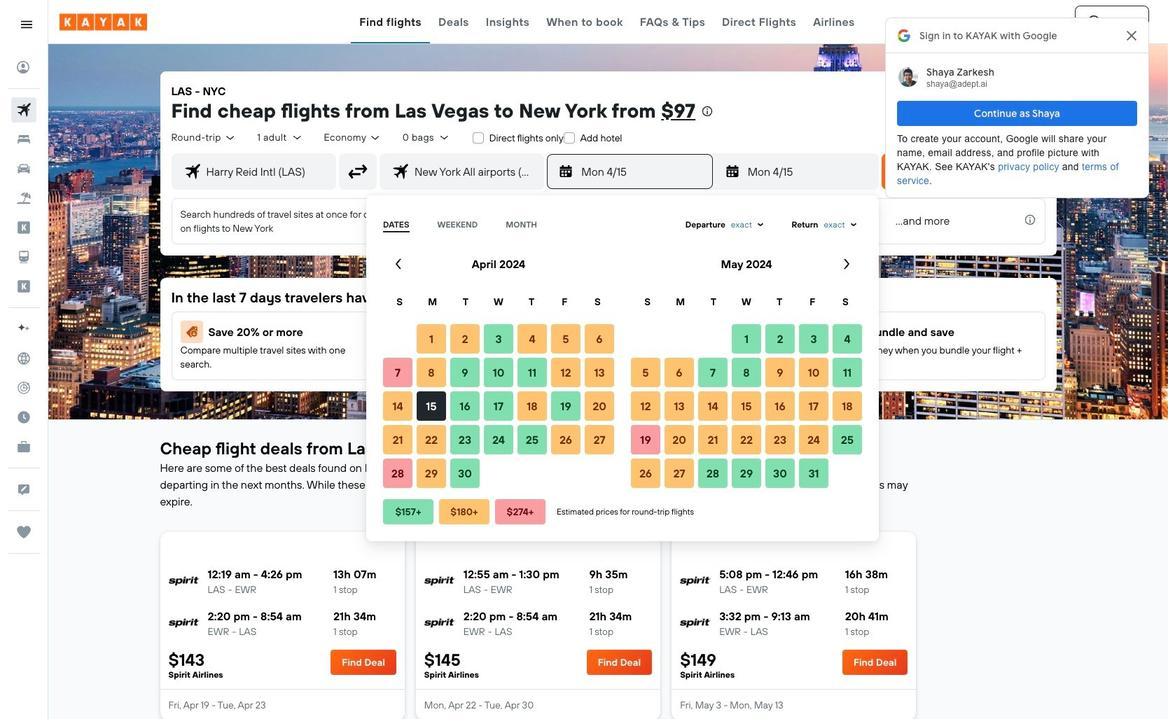 Task type: vqa. For each thing, say whether or not it's contained in the screenshot.
The ticket to exploring Germany element
no



Task type: locate. For each thing, give the bounding box(es) containing it.
From? text field
[[201, 154, 335, 189]]

monday april 15th element
[[582, 163, 704, 180], [748, 163, 870, 180]]

0 horizontal spatial monday april 15th element
[[582, 163, 704, 180]]

grid
[[381, 249, 616, 490], [629, 249, 864, 490]]

american airlines image
[[728, 212, 795, 231]]

cars icon image
[[11, 156, 36, 181]]

trips icon image
[[11, 520, 36, 545]]

row
[[383, 285, 614, 319], [631, 285, 862, 319], [381, 322, 616, 356], [629, 322, 864, 356], [381, 356, 616, 389], [629, 356, 864, 389], [381, 389, 616, 423], [629, 389, 864, 423], [381, 423, 616, 457], [629, 423, 864, 457], [381, 457, 616, 490], [629, 457, 864, 490]]

monday april 15th element up "frontier" image
[[748, 163, 870, 180]]

Weekend radio
[[437, 219, 478, 231]]

Trip type Round-trip field
[[171, 131, 236, 144]]

None field
[[731, 216, 769, 233], [824, 216, 862, 233], [731, 216, 769, 233], [824, 216, 862, 233]]

0 horizontal spatial grid
[[381, 249, 616, 490]]

swap departure airport and destination airport image
[[345, 158, 371, 185]]

Cabin type Economy field
[[324, 131, 382, 144]]

explore kayak icon image
[[11, 346, 36, 371]]

navigation menu image
[[20, 18, 34, 32]]

1 horizontal spatial grid
[[629, 249, 864, 490]]

frontier image
[[812, 212, 879, 231]]

missing string [business_nav_title] icon image
[[11, 434, 36, 459]]

1 horizontal spatial monday april 15th element
[[748, 163, 870, 180]]

travel planning tool powered by our data and ai icon element
[[11, 317, 36, 342]]

monday april 15th element up jetblue image
[[582, 163, 704, 180]]

Dates radio
[[383, 219, 409, 231]]

find trains icon image
[[11, 244, 36, 270]]

submit feedback about our site image
[[11, 477, 36, 502]]

best time to travel icon image
[[11, 405, 36, 430]]



Task type: describe. For each thing, give the bounding box(es) containing it.
2 monday april 15th element from the left
[[748, 163, 870, 180]]

flight tracker icon image
[[11, 375, 36, 401]]

flights icon image
[[11, 97, 36, 123]]

1 monday april 15th element from the left
[[582, 163, 704, 180]]

hotels icon image
[[11, 127, 36, 152]]

To? text field
[[409, 154, 544, 189]]

united airlines image
[[487, 212, 554, 231]]

find packages icon image
[[11, 186, 36, 211]]

Month radio
[[506, 219, 537, 231]]

travel planning tool powered by our data and ai icon image
[[17, 322, 31, 336]]

spirit airlines image
[[403, 212, 470, 231]]

jetblue image
[[655, 212, 711, 231]]

2 grid from the left
[[629, 249, 864, 490]]

1 grid from the left
[[381, 249, 616, 490]]



